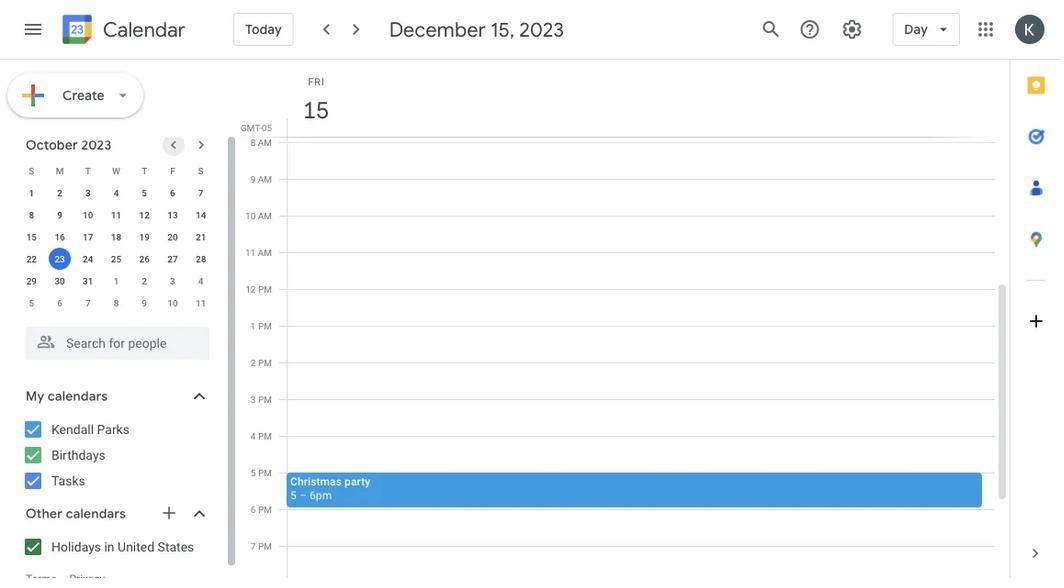 Task type: describe. For each thing, give the bounding box(es) containing it.
15 element
[[21, 226, 43, 248]]

9 am
[[251, 174, 272, 185]]

12 for 12 pm
[[246, 284, 256, 295]]

0 vertical spatial 7
[[198, 187, 204, 198]]

7 for november 7 element
[[85, 298, 91, 309]]

6 for november 6 element
[[57, 298, 62, 309]]

row group containing 1
[[17, 182, 215, 314]]

26
[[139, 254, 150, 265]]

row containing s
[[17, 160, 215, 182]]

3 pm
[[251, 394, 272, 405]]

9 for november 9 element
[[142, 298, 147, 309]]

today
[[245, 21, 282, 38]]

17 element
[[77, 226, 99, 248]]

row containing 5
[[17, 292, 215, 314]]

8 am
[[251, 137, 272, 148]]

birthdays
[[51, 448, 105, 463]]

december 15, 2023
[[389, 17, 564, 42]]

15 column header
[[287, 60, 995, 137]]

30 element
[[49, 270, 71, 292]]

30
[[55, 276, 65, 287]]

21 element
[[190, 226, 212, 248]]

17
[[83, 232, 93, 243]]

w
[[112, 165, 120, 176]]

1 for 1 pm
[[251, 321, 256, 332]]

parks
[[97, 422, 130, 437]]

11 for 11 element
[[111, 210, 121, 221]]

4 for 4 pm
[[251, 431, 256, 442]]

0 vertical spatial 6
[[170, 187, 175, 198]]

9 for 9 am
[[251, 174, 256, 185]]

states
[[158, 540, 194, 555]]

pm for 4 pm
[[258, 431, 272, 442]]

23, today element
[[49, 248, 71, 270]]

7 pm
[[251, 541, 272, 552]]

27
[[167, 254, 178, 265]]

other calendars button
[[4, 500, 228, 529]]

m
[[56, 165, 64, 176]]

my calendars list
[[4, 415, 228, 496]]

gmt-
[[241, 122, 262, 133]]

4 pm
[[251, 431, 272, 442]]

row containing 22
[[17, 248, 215, 270]]

my
[[26, 389, 44, 405]]

15,
[[491, 17, 515, 42]]

1 t from the left
[[85, 165, 91, 176]]

26 element
[[133, 248, 155, 270]]

16
[[55, 232, 65, 243]]

10 for 10 am
[[245, 210, 256, 221]]

calendar element
[[59, 11, 186, 51]]

13 element
[[162, 204, 184, 226]]

Search for people text field
[[37, 327, 198, 360]]

row containing 29
[[17, 270, 215, 292]]

14 element
[[190, 204, 212, 226]]

my calendars
[[26, 389, 108, 405]]

day button
[[893, 7, 960, 51]]

friday, december 15 element
[[295, 89, 337, 131]]

calendars for my calendars
[[48, 389, 108, 405]]

31 element
[[77, 270, 99, 292]]

0 vertical spatial 4
[[114, 187, 119, 198]]

november 8 element
[[105, 292, 127, 314]]

12 element
[[133, 204, 155, 226]]

november 9 element
[[133, 292, 155, 314]]

christmas party 5 – 6pm
[[290, 476, 370, 502]]

2 s from the left
[[198, 165, 204, 176]]

november 1 element
[[105, 270, 127, 292]]

row containing 15
[[17, 226, 215, 248]]

24
[[83, 254, 93, 265]]

november 5 element
[[21, 292, 43, 314]]

fri 15
[[302, 76, 328, 125]]

25
[[111, 254, 121, 265]]

add other calendars image
[[160, 505, 178, 523]]

pm for 5 pm
[[258, 468, 272, 479]]

22
[[26, 254, 37, 265]]

28
[[196, 254, 206, 265]]

calendar
[[103, 17, 186, 43]]

3 for november 3 element
[[170, 276, 175, 287]]

21
[[196, 232, 206, 243]]

november 11 element
[[190, 292, 212, 314]]

united
[[118, 540, 155, 555]]

1 horizontal spatial 2023
[[519, 17, 564, 42]]

party
[[345, 476, 370, 488]]

0 vertical spatial 2
[[57, 187, 62, 198]]

november 7 element
[[77, 292, 99, 314]]



Task type: vqa. For each thing, say whether or not it's contained in the screenshot.


Task type: locate. For each thing, give the bounding box(es) containing it.
10 up 11 am on the top left of the page
[[245, 210, 256, 221]]

2 up november 9 element
[[142, 276, 147, 287]]

2 am from the top
[[258, 174, 272, 185]]

pm down 6 pm
[[258, 541, 272, 552]]

None search field
[[0, 320, 228, 360]]

0 horizontal spatial 9
[[57, 210, 62, 221]]

4 row from the top
[[17, 226, 215, 248]]

10 for '10' element
[[83, 210, 93, 221]]

6 for 6 pm
[[251, 505, 256, 516]]

tab list
[[1011, 60, 1061, 528]]

15 inside column header
[[302, 95, 328, 125]]

6pm
[[310, 489, 332, 502]]

25 element
[[105, 248, 127, 270]]

1 up "15" element
[[29, 187, 34, 198]]

6 inside 15 grid
[[251, 505, 256, 516]]

13
[[167, 210, 178, 221]]

2 horizontal spatial 3
[[251, 394, 256, 405]]

8 for 8 am
[[251, 137, 256, 148]]

2 for november 2 element
[[142, 276, 147, 287]]

2023
[[519, 17, 564, 42], [81, 137, 112, 153]]

2 t from the left
[[142, 165, 147, 176]]

0 horizontal spatial s
[[29, 165, 34, 176]]

22 element
[[21, 248, 43, 270]]

6 row from the top
[[17, 270, 215, 292]]

1 for the november 1 element
[[114, 276, 119, 287]]

10 am
[[245, 210, 272, 221]]

7 row from the top
[[17, 292, 215, 314]]

0 vertical spatial 12
[[139, 210, 150, 221]]

11 for 11 am
[[245, 247, 256, 258]]

5 inside the christmas party 5 – 6pm
[[290, 489, 297, 502]]

28 element
[[190, 248, 212, 270]]

pm up the 1 pm
[[258, 284, 272, 295]]

7 pm from the top
[[258, 505, 272, 516]]

3
[[85, 187, 91, 198], [170, 276, 175, 287], [251, 394, 256, 405]]

4
[[114, 187, 119, 198], [198, 276, 204, 287], [251, 431, 256, 442]]

1 vertical spatial 11
[[245, 247, 256, 258]]

8 down gmt-
[[251, 137, 256, 148]]

20
[[167, 232, 178, 243]]

1 vertical spatial 12
[[246, 284, 256, 295]]

1 vertical spatial 4
[[198, 276, 204, 287]]

s right f on the top left of page
[[198, 165, 204, 176]]

11 down november 4 element
[[196, 298, 206, 309]]

9 down november 2 element
[[142, 298, 147, 309]]

pm down 2 pm
[[258, 394, 272, 405]]

1 horizontal spatial 1
[[114, 276, 119, 287]]

tasks
[[51, 474, 85, 489]]

pm for 2 pm
[[258, 357, 272, 368]]

4 down 3 pm
[[251, 431, 256, 442]]

19
[[139, 232, 150, 243]]

10
[[83, 210, 93, 221], [245, 210, 256, 221], [167, 298, 178, 309]]

11 up 18
[[111, 210, 121, 221]]

2 vertical spatial 6
[[251, 505, 256, 516]]

7 down 6 pm
[[251, 541, 256, 552]]

4 inside 15 grid
[[251, 431, 256, 442]]

pm for 6 pm
[[258, 505, 272, 516]]

3 row from the top
[[17, 204, 215, 226]]

1 horizontal spatial 2
[[142, 276, 147, 287]]

november 6 element
[[49, 292, 71, 314]]

create
[[62, 87, 105, 104]]

29 element
[[21, 270, 43, 292]]

10 down november 3 element
[[167, 298, 178, 309]]

2 horizontal spatial 9
[[251, 174, 256, 185]]

holidays
[[51, 540, 101, 555]]

0 horizontal spatial 2023
[[81, 137, 112, 153]]

19 element
[[133, 226, 155, 248]]

15 down fri
[[302, 95, 328, 125]]

calendar heading
[[99, 17, 186, 43]]

2 horizontal spatial 6
[[251, 505, 256, 516]]

5 left –
[[290, 489, 297, 502]]

24 element
[[77, 248, 99, 270]]

2 vertical spatial 4
[[251, 431, 256, 442]]

0 vertical spatial 11
[[111, 210, 121, 221]]

t left f on the top left of page
[[142, 165, 147, 176]]

3 am from the top
[[258, 210, 272, 221]]

05
[[262, 122, 272, 133]]

1 horizontal spatial 11
[[196, 298, 206, 309]]

pm
[[258, 284, 272, 295], [258, 321, 272, 332], [258, 357, 272, 368], [258, 394, 272, 405], [258, 431, 272, 442], [258, 468, 272, 479], [258, 505, 272, 516], [258, 541, 272, 552]]

0 horizontal spatial 12
[[139, 210, 150, 221]]

4 up 11 element
[[114, 187, 119, 198]]

1 pm
[[251, 321, 272, 332]]

11 for november 11 element
[[196, 298, 206, 309]]

2023 right the october
[[81, 137, 112, 153]]

4 down 28 'element'
[[198, 276, 204, 287]]

am for 10 am
[[258, 210, 272, 221]]

18
[[111, 232, 121, 243]]

1 vertical spatial 6
[[57, 298, 62, 309]]

3 up '10' element
[[85, 187, 91, 198]]

15 inside the october 2023 grid
[[26, 232, 37, 243]]

7 for 7 pm
[[251, 541, 256, 552]]

1 horizontal spatial 9
[[142, 298, 147, 309]]

2
[[57, 187, 62, 198], [142, 276, 147, 287], [251, 357, 256, 368]]

row group
[[17, 182, 215, 314]]

7
[[198, 187, 204, 198], [85, 298, 91, 309], [251, 541, 256, 552]]

11 inside november 11 element
[[196, 298, 206, 309]]

am for 8 am
[[258, 137, 272, 148]]

1 horizontal spatial t
[[142, 165, 147, 176]]

11 down 10 am
[[245, 247, 256, 258]]

4 pm from the top
[[258, 394, 272, 405]]

today button
[[233, 7, 294, 51]]

2 down m
[[57, 187, 62, 198]]

9 inside 15 grid
[[251, 174, 256, 185]]

7 inside 15 grid
[[251, 541, 256, 552]]

11 am
[[245, 247, 272, 258]]

3 down 2 pm
[[251, 394, 256, 405]]

12 up 19
[[139, 210, 150, 221]]

november 10 element
[[162, 292, 184, 314]]

0 vertical spatial 8
[[251, 137, 256, 148]]

5 pm from the top
[[258, 431, 272, 442]]

1 pm from the top
[[258, 284, 272, 295]]

1 horizontal spatial 6
[[170, 187, 175, 198]]

1 horizontal spatial 4
[[198, 276, 204, 287]]

october
[[26, 137, 78, 153]]

1 vertical spatial 8
[[29, 210, 34, 221]]

29
[[26, 276, 37, 287]]

1 vertical spatial 15
[[26, 232, 37, 243]]

5 row from the top
[[17, 248, 215, 270]]

6 pm
[[251, 505, 272, 516]]

1 vertical spatial 1
[[114, 276, 119, 287]]

pm for 12 pm
[[258, 284, 272, 295]]

other
[[26, 506, 63, 523]]

23
[[55, 254, 65, 265]]

calendars up in
[[66, 506, 126, 523]]

december
[[389, 17, 486, 42]]

settings menu image
[[841, 18, 863, 40]]

6 up 7 pm
[[251, 505, 256, 516]]

november 2 element
[[133, 270, 155, 292]]

0 horizontal spatial 2
[[57, 187, 62, 198]]

1 vertical spatial calendars
[[66, 506, 126, 523]]

2 inside 15 grid
[[251, 357, 256, 368]]

1 vertical spatial 7
[[85, 298, 91, 309]]

12 pm
[[246, 284, 272, 295]]

2 horizontal spatial 2
[[251, 357, 256, 368]]

11 inside 11 element
[[111, 210, 121, 221]]

am for 11 am
[[258, 247, 272, 258]]

12 inside 15 grid
[[246, 284, 256, 295]]

0 horizontal spatial 4
[[114, 187, 119, 198]]

am down 9 am
[[258, 210, 272, 221]]

11 element
[[105, 204, 127, 226]]

2 vertical spatial 2
[[251, 357, 256, 368]]

2 horizontal spatial 7
[[251, 541, 256, 552]]

calendars for other calendars
[[66, 506, 126, 523]]

0 vertical spatial 9
[[251, 174, 256, 185]]

1 vertical spatial 3
[[170, 276, 175, 287]]

create button
[[7, 74, 143, 118]]

holidays in united states
[[51, 540, 194, 555]]

14
[[196, 210, 206, 221]]

am down 8 am
[[258, 174, 272, 185]]

1 down 12 pm
[[251, 321, 256, 332]]

other calendars
[[26, 506, 126, 523]]

pm up 2 pm
[[258, 321, 272, 332]]

12 for 12
[[139, 210, 150, 221]]

27 element
[[162, 248, 184, 270]]

gmt-05
[[241, 122, 272, 133]]

main drawer image
[[22, 18, 44, 40]]

9 up 10 am
[[251, 174, 256, 185]]

1 horizontal spatial 8
[[114, 298, 119, 309]]

am
[[258, 137, 272, 148], [258, 174, 272, 185], [258, 210, 272, 221], [258, 247, 272, 258]]

2 vertical spatial 9
[[142, 298, 147, 309]]

t
[[85, 165, 91, 176], [142, 165, 147, 176]]

november 3 element
[[162, 270, 184, 292]]

2 up 3 pm
[[251, 357, 256, 368]]

4 for november 4 element
[[198, 276, 204, 287]]

2 row from the top
[[17, 182, 215, 204]]

0 vertical spatial 1
[[29, 187, 34, 198]]

20 element
[[162, 226, 184, 248]]

0 vertical spatial calendars
[[48, 389, 108, 405]]

6 down f on the top left of page
[[170, 187, 175, 198]]

2 horizontal spatial 1
[[251, 321, 256, 332]]

1 down 25 element
[[114, 276, 119, 287]]

november 4 element
[[190, 270, 212, 292]]

8 inside 15 grid
[[251, 137, 256, 148]]

0 horizontal spatial 15
[[26, 232, 37, 243]]

1 s from the left
[[29, 165, 34, 176]]

row
[[17, 160, 215, 182], [17, 182, 215, 204], [17, 204, 215, 226], [17, 226, 215, 248], [17, 248, 215, 270], [17, 270, 215, 292], [17, 292, 215, 314]]

0 horizontal spatial 3
[[85, 187, 91, 198]]

pm up 7 pm
[[258, 505, 272, 516]]

8 for november 8 element
[[114, 298, 119, 309]]

kendall parks
[[51, 422, 130, 437]]

calendars up the kendall
[[48, 389, 108, 405]]

pm up 6 pm
[[258, 468, 272, 479]]

6 inside november 6 element
[[57, 298, 62, 309]]

6 down 30 element
[[57, 298, 62, 309]]

row containing 1
[[17, 182, 215, 204]]

2 horizontal spatial 8
[[251, 137, 256, 148]]

0 horizontal spatial t
[[85, 165, 91, 176]]

3 down 27 'element'
[[170, 276, 175, 287]]

1 row from the top
[[17, 160, 215, 182]]

in
[[104, 540, 115, 555]]

0 horizontal spatial 1
[[29, 187, 34, 198]]

8 pm from the top
[[258, 541, 272, 552]]

11 inside 15 grid
[[245, 247, 256, 258]]

2 vertical spatial 11
[[196, 298, 206, 309]]

s
[[29, 165, 34, 176], [198, 165, 204, 176]]

12
[[139, 210, 150, 221], [246, 284, 256, 295]]

0 horizontal spatial 10
[[83, 210, 93, 221]]

pm for 3 pm
[[258, 394, 272, 405]]

pm for 7 pm
[[258, 541, 272, 552]]

pm down 3 pm
[[258, 431, 272, 442]]

fri
[[308, 76, 325, 87]]

8 down the november 1 element
[[114, 298, 119, 309]]

pm down the 1 pm
[[258, 357, 272, 368]]

1 horizontal spatial 3
[[170, 276, 175, 287]]

row containing 8
[[17, 204, 215, 226]]

2 horizontal spatial 4
[[251, 431, 256, 442]]

12 down 11 am on the top left of the page
[[246, 284, 256, 295]]

7 down 31 element
[[85, 298, 91, 309]]

2 vertical spatial 1
[[251, 321, 256, 332]]

christmas
[[290, 476, 342, 488]]

2 for 2 pm
[[251, 357, 256, 368]]

0 vertical spatial 3
[[85, 187, 91, 198]]

8 up "15" element
[[29, 210, 34, 221]]

day
[[905, 21, 928, 38]]

7 up 14 element
[[198, 187, 204, 198]]

0 vertical spatial 15
[[302, 95, 328, 125]]

3 inside 15 grid
[[251, 394, 256, 405]]

9
[[251, 174, 256, 185], [57, 210, 62, 221], [142, 298, 147, 309]]

5 up 6 pm
[[251, 468, 256, 479]]

4 am from the top
[[258, 247, 272, 258]]

8
[[251, 137, 256, 148], [29, 210, 34, 221], [114, 298, 119, 309]]

23 cell
[[46, 248, 74, 270]]

10 element
[[77, 204, 99, 226]]

15 grid
[[235, 60, 1010, 580]]

pm for 1 pm
[[258, 321, 272, 332]]

15
[[302, 95, 328, 125], [26, 232, 37, 243]]

5
[[142, 187, 147, 198], [29, 298, 34, 309], [251, 468, 256, 479], [290, 489, 297, 502]]

1 horizontal spatial 7
[[198, 187, 204, 198]]

11
[[111, 210, 121, 221], [245, 247, 256, 258], [196, 298, 206, 309]]

kendall
[[51, 422, 94, 437]]

3 for 3 pm
[[251, 394, 256, 405]]

9 up "16" 'element'
[[57, 210, 62, 221]]

16 element
[[49, 226, 71, 248]]

12 inside "element"
[[139, 210, 150, 221]]

2 horizontal spatial 11
[[245, 247, 256, 258]]

15 up "22"
[[26, 232, 37, 243]]

1 am from the top
[[258, 137, 272, 148]]

2 vertical spatial 7
[[251, 541, 256, 552]]

0 horizontal spatial 6
[[57, 298, 62, 309]]

10 inside 15 grid
[[245, 210, 256, 221]]

2 vertical spatial 8
[[114, 298, 119, 309]]

3 pm from the top
[[258, 357, 272, 368]]

6 pm from the top
[[258, 468, 272, 479]]

10 inside 'element'
[[167, 298, 178, 309]]

october 2023 grid
[[17, 160, 215, 314]]

2023 right 15,
[[519, 17, 564, 42]]

2 pm from the top
[[258, 321, 272, 332]]

am down 05 at top left
[[258, 137, 272, 148]]

5 down 29 element
[[29, 298, 34, 309]]

1 vertical spatial 9
[[57, 210, 62, 221]]

6
[[170, 187, 175, 198], [57, 298, 62, 309], [251, 505, 256, 516]]

0 vertical spatial 2023
[[519, 17, 564, 42]]

1 horizontal spatial 12
[[246, 284, 256, 295]]

0 horizontal spatial 7
[[85, 298, 91, 309]]

1 vertical spatial 2023
[[81, 137, 112, 153]]

5 up 12 "element"
[[142, 187, 147, 198]]

1 horizontal spatial 15
[[302, 95, 328, 125]]

18 element
[[105, 226, 127, 248]]

s left m
[[29, 165, 34, 176]]

–
[[299, 489, 307, 502]]

1 horizontal spatial s
[[198, 165, 204, 176]]

31
[[83, 276, 93, 287]]

0 horizontal spatial 8
[[29, 210, 34, 221]]

1 inside grid
[[251, 321, 256, 332]]

1 vertical spatial 2
[[142, 276, 147, 287]]

1 horizontal spatial 10
[[167, 298, 178, 309]]

0 horizontal spatial 11
[[111, 210, 121, 221]]

t right m
[[85, 165, 91, 176]]

october 2023
[[26, 137, 112, 153]]

2 vertical spatial 3
[[251, 394, 256, 405]]

calendars
[[48, 389, 108, 405], [66, 506, 126, 523]]

5 pm
[[251, 468, 272, 479]]

am for 9 am
[[258, 174, 272, 185]]

1
[[29, 187, 34, 198], [114, 276, 119, 287], [251, 321, 256, 332]]

10 up 17
[[83, 210, 93, 221]]

10 for november 10 'element'
[[167, 298, 178, 309]]

am up 12 pm
[[258, 247, 272, 258]]

2 pm
[[251, 357, 272, 368]]

f
[[170, 165, 175, 176]]

my calendars button
[[4, 382, 228, 412]]

2 horizontal spatial 10
[[245, 210, 256, 221]]



